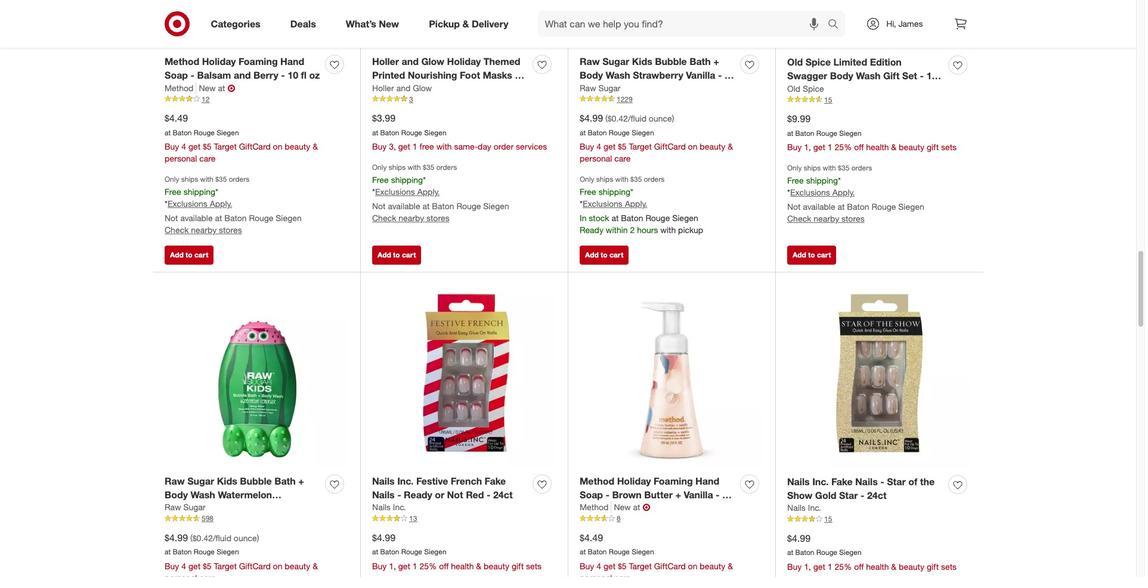 Task type: locate. For each thing, give the bounding box(es) containing it.
0 horizontal spatial new
[[199, 83, 216, 93]]

with
[[436, 142, 452, 152], [408, 163, 421, 172], [823, 164, 836, 173], [200, 175, 213, 184], [615, 175, 628, 184], [660, 225, 676, 235]]

method holiday foaming hand soap - balsam and berry - 10 fl oz image
[[165, 0, 348, 48], [165, 0, 348, 48]]

bubble inside raw sugar kids bubble bath + body wash strawberry vanilla - 12 fl oz
[[655, 55, 687, 67]]

0 horizontal spatial available
[[180, 213, 213, 223]]

new right what's
[[379, 18, 399, 30]]

1 old from the top
[[787, 56, 803, 68]]

¬ for and
[[228, 82, 235, 94]]

glow up 3
[[413, 83, 432, 93]]

spice inside old spice limited edition swagger body wash gift set - 16 fl oz/2pk
[[806, 56, 831, 68]]

check nearby stores button
[[372, 213, 449, 224], [787, 213, 865, 225], [165, 224, 242, 236]]

1 horizontal spatial wash
[[606, 69, 630, 81]]

1 add to cart from the left
[[170, 250, 208, 259]]

1 vertical spatial star
[[839, 489, 858, 501]]

wash inside raw sugar kids bubble bath + body wash strawberry vanilla - 12 fl oz
[[606, 69, 630, 81]]

0 horizontal spatial star
[[839, 489, 858, 501]]

nails inc. fake nails - star of the show gold star - 24ct image
[[787, 284, 972, 468], [787, 284, 972, 468]]

$4.99 for raw sugar kids bubble bath + body wash strawberry vanilla - 12 fl oz
[[580, 112, 603, 124]]

12 inside the 'raw sugar kids bubble bath + body wash watermelon lemonade - 12 fl oz'
[[221, 502, 232, 514]]

1 horizontal spatial 10
[[722, 489, 733, 501]]

holler up printed
[[372, 55, 399, 67]]

1 vertical spatial bath
[[274, 475, 296, 487]]

apply. for $4.49
[[210, 199, 232, 209]]

$0.42 down 1229 on the top of page
[[608, 113, 628, 123]]

wash up 'lemonade'
[[191, 489, 215, 501]]

1 vertical spatial ¬
[[643, 502, 650, 514]]

/fluid down 598
[[213, 533, 231, 543]]

holiday inside holler and glow holiday themed printed nourishing foot masks - 0.6 fl oz/2pk
[[447, 55, 481, 67]]

2 add to cart button from the left
[[372, 246, 421, 265]]

0 vertical spatial +
[[713, 55, 719, 67]]

exclusions inside only ships with $35 orders free shipping * * exclusions apply. in stock at  baton rouge siegen ready within 2 hours with pickup
[[583, 199, 623, 209]]

buy inside $9.99 at baton rouge siegen buy 1, get 1 25% off health & beauty gift sets
[[787, 142, 802, 152]]

new up 8 at the bottom right of page
[[614, 502, 631, 513]]

0 vertical spatial $4.99 ( $0.42 /fluid ounce ) at baton rouge siegen buy 4 get $5 target giftcard on beauty & personal care
[[580, 112, 733, 164]]

2 horizontal spatial check nearby stores button
[[787, 213, 865, 225]]

old down swagger
[[787, 83, 800, 93]]

- right masks
[[515, 69, 519, 81]]

1 add from the left
[[170, 250, 184, 259]]

1 vertical spatial +
[[298, 475, 304, 487]]

buy inside $3.99 at baton rouge siegen buy 3, get 1 free with same-day order services
[[372, 142, 387, 152]]

glow for holler and glow holiday themed printed nourishing foot masks - 0.6 fl oz/2pk
[[421, 55, 444, 67]]

check for $3.99
[[372, 213, 396, 223]]

on down 1229 link
[[688, 142, 697, 152]]

$4.49 at baton rouge siegen buy 4 get $5 target giftcard on beauty & personal care
[[165, 112, 318, 164], [580, 532, 733, 577]]

+
[[713, 55, 719, 67], [298, 475, 304, 487], [675, 489, 681, 501]]

masks
[[483, 69, 512, 81]]

- inside raw sugar kids bubble bath + body wash strawberry vanilla - 12 fl oz
[[718, 69, 722, 81]]

1 horizontal spatial $4.49
[[580, 532, 603, 544]]

not inside nails inc. festive french fake nails - ready or not red - 24ct
[[447, 489, 463, 501]]

- right 598
[[215, 502, 219, 514]]

cart for $3.99
[[402, 250, 416, 259]]

gift inside $9.99 at baton rouge siegen buy 1, get 1 25% off health & beauty gift sets
[[927, 142, 939, 152]]

oz inside the 'raw sugar kids bubble bath + body wash watermelon lemonade - 12 fl oz'
[[243, 502, 254, 514]]

¬ for butter
[[643, 502, 650, 514]]

1 vertical spatial foaming
[[654, 475, 693, 487]]

holler and glow
[[372, 83, 432, 93]]

soap for method holiday foaming hand soap - balsam and berry - 10 fl oz
[[165, 69, 188, 81]]

1 inside $3.99 at baton rouge siegen buy 3, get 1 free with same-day order services
[[413, 142, 417, 152]]

inc. up gold
[[812, 476, 829, 488]]

bubble for watermelon
[[240, 475, 272, 487]]

wash inside the 'raw sugar kids bubble bath + body wash watermelon lemonade - 12 fl oz'
[[191, 489, 215, 501]]

fl left 1229 on the top of page
[[580, 83, 585, 95]]

$0.42 for strawberry
[[608, 113, 628, 123]]

1 vertical spatial vanilla
[[684, 489, 713, 501]]

get inside $3.99 at baton rouge siegen buy 3, get 1 free with same-day order services
[[398, 142, 410, 152]]

bubble inside the 'raw sugar kids bubble bath + body wash watermelon lemonade - 12 fl oz'
[[240, 475, 272, 487]]

4 cart from the left
[[817, 250, 831, 259]]

add to cart for $4.99
[[585, 250, 623, 259]]

method inside method holiday foaming hand soap - brown butter + vanilla - 10 fl oz
[[580, 475, 614, 487]]

body inside old spice limited edition swagger body wash gift set - 16 fl oz/2pk
[[830, 70, 853, 82]]

rouge inside $9.99 at baton rouge siegen buy 1, get 1 25% off health & beauty gift sets
[[816, 129, 837, 137]]

on down 12 link
[[273, 142, 282, 152]]

off for set
[[854, 142, 864, 152]]

¬
[[228, 82, 235, 94], [643, 502, 650, 514]]

1 vertical spatial )
[[257, 533, 259, 543]]

old inside old spice limited edition swagger body wash gift set - 16 fl oz/2pk
[[787, 56, 803, 68]]

sets inside $9.99 at baton rouge siegen buy 1, get 1 25% off health & beauty gift sets
[[941, 142, 957, 152]]

15 for $4.99
[[824, 515, 832, 524]]

body inside the 'raw sugar kids bubble bath + body wash watermelon lemonade - 12 fl oz'
[[165, 489, 188, 501]]

ships inside only ships with $35 orders free shipping * * exclusions apply. in stock at  baton rouge siegen ready within 2 hours with pickup
[[596, 175, 613, 184]]

fake inside nails inc. festive french fake nails - ready or not red - 24ct
[[485, 475, 506, 487]]

1 horizontal spatial raw sugar
[[580, 83, 621, 93]]

soap inside method holiday foaming hand soap - balsam and berry - 10 fl oz
[[165, 69, 188, 81]]

1 horizontal spatial nails inc. link
[[787, 502, 821, 514]]

) down 1229 link
[[672, 113, 674, 123]]

old spice
[[787, 83, 824, 93]]

$4.99 ( $0.42 /fluid ounce ) at baton rouge siegen buy 4 get $5 target giftcard on beauty & personal care down 1229 link
[[580, 112, 733, 164]]

3 add to cart from the left
[[585, 250, 623, 259]]

2
[[630, 225, 635, 235]]

bubble up strawberry
[[655, 55, 687, 67]]

0 horizontal spatial foaming
[[239, 55, 278, 67]]

fl inside holler and glow holiday themed printed nourishing foot masks - 0.6 fl oz/2pk
[[388, 83, 394, 95]]

15 down swagger
[[824, 95, 832, 104]]

soap left brown
[[580, 489, 603, 501]]

0 horizontal spatial method new at ¬
[[165, 82, 235, 94]]

oz down watermelon
[[243, 502, 254, 514]]

$35 for $3.99
[[423, 163, 434, 172]]

3 add from the left
[[585, 250, 599, 259]]

only
[[372, 163, 387, 172], [787, 164, 802, 173], [165, 175, 179, 184], [580, 175, 594, 184]]

and inside method holiday foaming hand soap - balsam and berry - 10 fl oz
[[234, 69, 251, 81]]

1 horizontal spatial only ships with $35 orders free shipping * * exclusions apply. not available at baton rouge siegen check nearby stores
[[372, 163, 509, 223]]

kids inside raw sugar kids bubble bath + body wash strawberry vanilla - 12 fl oz
[[632, 55, 652, 67]]

available for $9.99
[[803, 202, 835, 212]]

$4.49 at baton rouge siegen buy 4 get $5 target giftcard on beauty & personal care down 8 link on the right of the page
[[580, 532, 733, 577]]

4 add from the left
[[793, 250, 806, 259]]

15 down gold
[[824, 515, 832, 524]]

/fluid for strawberry
[[628, 113, 646, 123]]

ready inside nails inc. festive french fake nails - ready or not red - 24ct
[[404, 489, 432, 501]]

health for star
[[866, 562, 889, 572]]

24ct inside nails inc. fake nails - star of the show gold star - 24ct
[[867, 489, 887, 501]]

+ up 598 'link'
[[298, 475, 304, 487]]

only inside only ships with $35 orders free shipping * * exclusions apply. in stock at  baton rouge siegen ready within 2 hours with pickup
[[580, 175, 594, 184]]

1 vertical spatial $4.49 at baton rouge siegen buy 4 get $5 target giftcard on beauty & personal care
[[580, 532, 733, 577]]

( for raw sugar kids bubble bath + body wash strawberry vanilla - 12 fl oz
[[605, 113, 608, 123]]

stores for $9.99
[[842, 214, 865, 224]]

1 horizontal spatial 24ct
[[867, 489, 887, 501]]

oz/2pk down nourishing
[[396, 83, 427, 95]]

( for raw sugar kids bubble bath + body wash watermelon lemonade - 12 fl oz
[[190, 533, 192, 543]]

1 horizontal spatial star
[[887, 476, 906, 488]]

and up printed
[[402, 55, 419, 67]]

1 vertical spatial ready
[[404, 489, 432, 501]]

2 horizontal spatial +
[[713, 55, 719, 67]]

2 horizontal spatial 12
[[725, 69, 735, 81]]

beauty
[[285, 142, 310, 152], [700, 142, 725, 152], [899, 142, 924, 152], [285, 561, 310, 572], [484, 561, 509, 572], [700, 561, 725, 572], [899, 562, 924, 572]]

and for holler and glow
[[396, 83, 410, 93]]

old for old spice limited edition swagger body wash gift set - 16 fl oz/2pk
[[787, 56, 803, 68]]

1 vertical spatial $0.42
[[192, 533, 213, 543]]

with for old spice limited edition swagger body wash gift set - 16 fl oz/2pk
[[823, 164, 836, 173]]

bath up 598 'link'
[[274, 475, 296, 487]]

- up 1229 link
[[718, 69, 722, 81]]

hand down deals
[[280, 55, 304, 67]]

holler inside holler and glow holiday themed printed nourishing foot masks - 0.6 fl oz/2pk
[[372, 55, 399, 67]]

0 horizontal spatial hand
[[280, 55, 304, 67]]

12 link
[[165, 94, 348, 104]]

free
[[420, 142, 434, 152]]

fl down swagger
[[787, 83, 793, 95]]

bath down what can we help you find? suggestions appear below search field
[[690, 55, 711, 67]]

$35 for $4.49
[[215, 175, 227, 184]]

1 horizontal spatial $4.49 at baton rouge siegen buy 4 get $5 target giftcard on beauty & personal care
[[580, 532, 733, 577]]

care
[[199, 153, 216, 164], [614, 153, 631, 164], [199, 573, 216, 577], [614, 573, 631, 577]]

3 add to cart button from the left
[[580, 246, 629, 265]]

personal
[[165, 153, 197, 164], [580, 153, 612, 164], [165, 573, 197, 577], [580, 573, 612, 577]]

+ for raw sugar kids bubble bath + body wash watermelon lemonade - 12 fl oz
[[298, 475, 304, 487]]

fl left 8 at the bottom right of page
[[580, 502, 585, 514]]

nearby for $3.99
[[399, 213, 424, 223]]

shipping for $3.99
[[391, 174, 423, 185]]

0 horizontal spatial check
[[165, 225, 189, 235]]

hand for -
[[280, 55, 304, 67]]

fl down watermelon
[[235, 502, 240, 514]]

oz left 8 at the bottom right of page
[[588, 502, 599, 514]]

0 vertical spatial hand
[[280, 55, 304, 67]]

0 vertical spatial glow
[[421, 55, 444, 67]]

deals
[[290, 18, 316, 30]]

1 15 from the top
[[824, 95, 832, 104]]

0 vertical spatial 15
[[824, 95, 832, 104]]

$4.99 ( $0.42 /fluid ounce ) at baton rouge siegen buy 4 get $5 target giftcard on beauty & personal care
[[580, 112, 733, 164], [165, 532, 318, 577]]

4 add to cart button from the left
[[787, 246, 836, 265]]

check
[[372, 213, 396, 223], [787, 214, 811, 224], [165, 225, 189, 235]]

bubble
[[655, 55, 687, 67], [240, 475, 272, 487]]

- left or
[[397, 489, 401, 501]]

sets for nails inc. festive french fake nails - ready or not red - 24ct
[[526, 561, 542, 572]]

vanilla up 8 link on the right of the page
[[684, 489, 713, 501]]

raw sugar kids bubble bath + body wash watermelon lemonade - 12 fl oz
[[165, 475, 304, 514]]

1, inside $9.99 at baton rouge siegen buy 1, get 1 25% off health & beauty gift sets
[[804, 142, 811, 152]]

fl right the berry
[[301, 69, 307, 81]]

on
[[273, 142, 282, 152], [688, 142, 697, 152], [273, 561, 282, 572], [688, 561, 697, 572]]

foaming up the berry
[[239, 55, 278, 67]]

ounce down 1229 link
[[649, 113, 672, 123]]

wash down "edition"
[[856, 70, 881, 82]]

raw sugar up 1229 on the top of page
[[580, 83, 621, 93]]

2 to from the left
[[393, 250, 400, 259]]

spice down swagger
[[803, 83, 824, 93]]

/fluid down 1229 on the top of page
[[628, 113, 646, 123]]

ships
[[389, 163, 406, 172], [804, 164, 821, 173], [181, 175, 198, 184], [596, 175, 613, 184]]

raw sugar up 598
[[165, 502, 205, 513]]

ready down festive
[[404, 489, 432, 501]]

24ct right gold
[[867, 489, 887, 501]]

method holiday foaming hand soap - balsam and berry - 10 fl oz link
[[165, 55, 320, 82]]

holler and glow link
[[372, 82, 432, 94]]

raw sugar kids bubble bath + body wash strawberry vanilla - 12 fl oz
[[580, 55, 735, 95]]

2 horizontal spatial available
[[803, 202, 835, 212]]

inc. inside nails inc. festive french fake nails - ready or not red - 24ct
[[397, 475, 414, 487]]

raw sugar link up 1229 on the top of page
[[580, 82, 621, 94]]

exclusions for $9.99
[[790, 187, 830, 198]]

only ships with $35 orders free shipping * * exclusions apply. not available at baton rouge siegen check nearby stores
[[372, 163, 509, 223], [787, 164, 924, 224], [165, 175, 302, 235]]

inc. down gold
[[808, 503, 821, 513]]

1 horizontal spatial hand
[[695, 475, 719, 487]]

nails inc. festive french fake nails - ready or not red - 24ct image
[[372, 284, 556, 468], [372, 284, 556, 468]]

15 link down "nails inc. fake nails - star of the show gold star - 24ct" link
[[787, 514, 972, 525]]

0 horizontal spatial ¬
[[228, 82, 235, 94]]

holiday for method holiday foaming hand soap - brown butter + vanilla - 10 fl oz
[[617, 475, 651, 487]]

$4.99 ( $0.42 /fluid ounce ) at baton rouge siegen buy 4 get $5 target giftcard on beauty & personal care down 598 'link'
[[165, 532, 318, 577]]

0 vertical spatial soap
[[165, 69, 188, 81]]

baton
[[173, 128, 192, 137], [380, 128, 399, 137], [588, 128, 607, 137], [795, 129, 814, 137], [432, 201, 454, 211], [847, 202, 869, 212], [224, 213, 247, 223], [621, 213, 643, 223], [173, 548, 192, 557], [380, 548, 399, 557], [588, 548, 607, 557], [795, 548, 814, 557]]

baton inside only ships with $35 orders free shipping * * exclusions apply. in stock at  baton rouge siegen ready within 2 hours with pickup
[[621, 213, 643, 223]]

exclusions apply. button for $4.49
[[168, 198, 232, 210]]

foaming for +
[[654, 475, 693, 487]]

2 add from the left
[[378, 250, 391, 259]]

oz inside raw sugar kids bubble bath + body wash strawberry vanilla - 12 fl oz
[[588, 83, 599, 95]]

0 vertical spatial star
[[887, 476, 906, 488]]

$4.49 at baton rouge siegen buy 4 get $5 target giftcard on beauty & personal care down 12 link
[[165, 112, 318, 164]]

raw sugar
[[580, 83, 621, 93], [165, 502, 205, 513]]

0 vertical spatial kids
[[632, 55, 652, 67]]

with for holler and glow holiday themed printed nourishing foot masks - 0.6 fl oz/2pk
[[408, 163, 421, 172]]

new down the balsam
[[199, 83, 216, 93]]

and for holler and glow holiday themed printed nourishing foot masks - 0.6 fl oz/2pk
[[402, 55, 419, 67]]

balsam
[[197, 69, 231, 81]]

hand up 8 link on the right of the page
[[695, 475, 719, 487]]

1 horizontal spatial body
[[580, 69, 603, 81]]

2 cart from the left
[[402, 250, 416, 259]]

1 horizontal spatial holiday
[[447, 55, 481, 67]]

siegen inside $9.99 at baton rouge siegen buy 1, get 1 25% off health & beauty gift sets
[[839, 129, 862, 137]]

1 vertical spatial raw sugar link
[[165, 502, 205, 514]]

free for $9.99
[[787, 175, 804, 185]]

1 to from the left
[[186, 250, 192, 259]]

wash up 1229 on the top of page
[[606, 69, 630, 81]]

0 horizontal spatial nails inc. link
[[372, 502, 406, 514]]

glow inside holler and glow holiday themed printed nourishing foot masks - 0.6 fl oz/2pk
[[421, 55, 444, 67]]

bath inside raw sugar kids bubble bath + body wash strawberry vanilla - 12 fl oz
[[690, 55, 711, 67]]

with for raw sugar kids bubble bath + body wash strawberry vanilla - 12 fl oz
[[615, 175, 628, 184]]

0 horizontal spatial )
[[257, 533, 259, 543]]

ounce down 598 'link'
[[234, 533, 257, 543]]

sugar inside raw sugar kids bubble bath + body wash strawberry vanilla - 12 fl oz
[[602, 55, 629, 67]]

oz left 1229 on the top of page
[[588, 83, 599, 95]]

25% inside $9.99 at baton rouge siegen buy 1, get 1 25% off health & beauty gift sets
[[835, 142, 852, 152]]

$0.42
[[608, 113, 628, 123], [192, 533, 213, 543]]

2 vertical spatial 12
[[221, 502, 232, 514]]

1 vertical spatial 15 link
[[787, 514, 972, 525]]

bubble for strawberry
[[655, 55, 687, 67]]

2 vertical spatial +
[[675, 489, 681, 501]]

method holiday foaming hand soap - brown butter + vanilla - 10 fl oz image
[[580, 284, 763, 468], [580, 284, 763, 468]]

1 horizontal spatial bubble
[[655, 55, 687, 67]]

2 add to cart from the left
[[378, 250, 416, 259]]

ships for $9.99
[[804, 164, 821, 173]]

3
[[409, 95, 413, 104]]

0 vertical spatial (
[[605, 113, 608, 123]]

0 horizontal spatial bubble
[[240, 475, 272, 487]]

2 horizontal spatial body
[[830, 70, 853, 82]]

oz/2pk inside old spice limited edition swagger body wash gift set - 16 fl oz/2pk
[[796, 83, 826, 95]]

) down 598 'link'
[[257, 533, 259, 543]]

siegen inside $3.99 at baton rouge siegen buy 3, get 1 free with same-day order services
[[424, 128, 446, 137]]

1 for nails inc. festive french fake nails - ready or not red - 24ct
[[413, 561, 417, 572]]

1 vertical spatial method link
[[580, 502, 612, 514]]

fl inside method holiday foaming hand soap - brown butter + vanilla - 10 fl oz
[[580, 502, 585, 514]]

oz
[[309, 69, 320, 81], [588, 83, 599, 95], [243, 502, 254, 514], [588, 502, 599, 514]]

0 horizontal spatial method link
[[165, 82, 196, 94]]

star left of
[[887, 476, 906, 488]]

vanilla inside raw sugar kids bubble bath + body wash strawberry vanilla - 12 fl oz
[[686, 69, 715, 81]]

1 vertical spatial soap
[[580, 489, 603, 501]]

get inside $9.99 at baton rouge siegen buy 1, get 1 25% off health & beauty gift sets
[[813, 142, 825, 152]]

shipping inside only ships with $35 orders free shipping * * exclusions apply. in stock at  baton rouge siegen ready within 2 hours with pickup
[[599, 186, 630, 197]]

soap left the balsam
[[165, 69, 188, 81]]

1 horizontal spatial raw sugar link
[[580, 82, 621, 94]]

body inside raw sugar kids bubble bath + body wash strawberry vanilla - 12 fl oz
[[580, 69, 603, 81]]

2 15 from the top
[[824, 515, 832, 524]]

10 inside method holiday foaming hand soap - balsam and berry - 10 fl oz
[[288, 69, 298, 81]]

bath
[[690, 55, 711, 67], [274, 475, 296, 487]]

¬ down the balsam
[[228, 82, 235, 94]]

3 cart from the left
[[609, 250, 623, 259]]

$4.49 at baton rouge siegen buy 4 get $5 target giftcard on beauty & personal care for butter
[[580, 532, 733, 577]]

24ct inside nails inc. festive french fake nails - ready or not red - 24ct
[[493, 489, 513, 501]]

1 horizontal spatial (
[[605, 113, 608, 123]]

add
[[170, 250, 184, 259], [378, 250, 391, 259], [585, 250, 599, 259], [793, 250, 806, 259]]

what's new link
[[336, 11, 414, 37]]

to for $3.99
[[393, 250, 400, 259]]

available
[[388, 201, 420, 211], [803, 202, 835, 212], [180, 213, 213, 223]]

add to cart for $4.49
[[170, 250, 208, 259]]

inc. left festive
[[397, 475, 414, 487]]

1 holler from the top
[[372, 55, 399, 67]]

2 vertical spatial new
[[614, 502, 631, 513]]

fl inside old spice limited edition swagger body wash gift set - 16 fl oz/2pk
[[787, 83, 793, 95]]

bath for watermelon
[[274, 475, 296, 487]]

2 horizontal spatial nearby
[[814, 214, 839, 224]]

1 15 link from the top
[[787, 95, 972, 105]]

2 horizontal spatial stores
[[842, 214, 865, 224]]

foaming up butter
[[654, 475, 693, 487]]

holiday inside method holiday foaming hand soap - brown butter + vanilla - 10 fl oz
[[617, 475, 651, 487]]

0 vertical spatial spice
[[806, 56, 831, 68]]

0 vertical spatial bath
[[690, 55, 711, 67]]

soap for method holiday foaming hand soap - brown butter + vanilla - 10 fl oz
[[580, 489, 603, 501]]

to
[[186, 250, 192, 259], [393, 250, 400, 259], [601, 250, 608, 259], [808, 250, 815, 259]]

1 horizontal spatial method link
[[580, 502, 612, 514]]

raw sugar link for raw sugar kids bubble bath + body wash watermelon lemonade - 12 fl oz
[[165, 502, 205, 514]]

1 for nails inc. fake nails - star of the show gold star - 24ct
[[828, 562, 832, 572]]

12 for raw sugar kids bubble bath + body wash watermelon lemonade - 12 fl oz
[[221, 502, 232, 514]]

$0.42 down 598
[[192, 533, 213, 543]]

$4.49 for method holiday foaming hand soap - brown butter + vanilla - 10 fl oz
[[580, 532, 603, 544]]

kids inside the 'raw sugar kids bubble bath + body wash watermelon lemonade - 12 fl oz'
[[217, 475, 237, 487]]

bath inside the 'raw sugar kids bubble bath + body wash watermelon lemonade - 12 fl oz'
[[274, 475, 296, 487]]

2 horizontal spatial new
[[614, 502, 631, 513]]

holiday up the balsam
[[202, 55, 236, 67]]

$35
[[423, 163, 434, 172], [838, 164, 849, 173], [215, 175, 227, 184], [630, 175, 642, 184]]

ready down stock
[[580, 225, 603, 235]]

and left the berry
[[234, 69, 251, 81]]

oz right the berry
[[309, 69, 320, 81]]

free inside only ships with $35 orders free shipping * * exclusions apply. in stock at  baton rouge siegen ready within 2 hours with pickup
[[580, 186, 596, 197]]

12 inside raw sugar kids bubble bath + body wash strawberry vanilla - 12 fl oz
[[725, 69, 735, 81]]

order
[[494, 142, 514, 152]]

0 vertical spatial 15 link
[[787, 95, 972, 105]]

add to cart button for $4.49
[[165, 246, 214, 265]]

1,
[[804, 142, 811, 152], [389, 561, 396, 572], [804, 562, 811, 572]]

0 horizontal spatial body
[[165, 489, 188, 501]]

1 horizontal spatial check nearby stores button
[[372, 213, 449, 224]]

foaming
[[239, 55, 278, 67], [654, 475, 693, 487]]

0 horizontal spatial $4.49
[[165, 112, 188, 124]]

1 horizontal spatial ¬
[[643, 502, 650, 514]]

off inside $9.99 at baton rouge siegen buy 1, get 1 25% off health & beauty gift sets
[[854, 142, 864, 152]]

10 inside method holiday foaming hand soap - brown butter + vanilla - 10 fl oz
[[722, 489, 733, 501]]

0 vertical spatial 12
[[725, 69, 735, 81]]

sets
[[941, 142, 957, 152], [526, 561, 542, 572], [941, 562, 957, 572]]

inc. inside nails inc. fake nails - star of the show gold star - 24ct
[[812, 476, 829, 488]]

cart
[[194, 250, 208, 259], [402, 250, 416, 259], [609, 250, 623, 259], [817, 250, 831, 259]]

1 horizontal spatial nails inc.
[[787, 503, 821, 513]]

method new at ¬ down the balsam
[[165, 82, 235, 94]]

1 vertical spatial spice
[[803, 83, 824, 93]]

at
[[218, 83, 225, 93], [165, 128, 171, 137], [372, 128, 378, 137], [580, 128, 586, 137], [787, 129, 793, 137], [423, 201, 430, 211], [838, 202, 845, 212], [215, 213, 222, 223], [612, 213, 619, 223], [633, 502, 640, 513], [165, 548, 171, 557], [372, 548, 378, 557], [580, 548, 586, 557], [787, 548, 793, 557]]

apply. for $3.99
[[417, 187, 440, 197]]

hi,
[[886, 18, 896, 29]]

apply. inside only ships with $35 orders free shipping * * exclusions apply. in stock at  baton rouge siegen ready within 2 hours with pickup
[[625, 199, 647, 209]]

buy
[[165, 142, 179, 152], [372, 142, 387, 152], [580, 142, 594, 152], [787, 142, 802, 152], [165, 561, 179, 572], [372, 561, 387, 572], [580, 561, 594, 572], [787, 562, 802, 572]]

giftcard down 12 link
[[239, 142, 271, 152]]

fake inside nails inc. fake nails - star of the show gold star - 24ct
[[831, 476, 853, 488]]

of
[[908, 476, 917, 488]]

raw inside the 'raw sugar kids bubble bath + body wash watermelon lemonade - 12 fl oz'
[[165, 475, 185, 487]]

oz inside method holiday foaming hand soap - brown butter + vanilla - 10 fl oz
[[588, 502, 599, 514]]

exclusions apply. button
[[375, 186, 440, 198], [790, 187, 855, 199], [168, 198, 232, 210], [583, 198, 647, 210]]

raw sugar for raw sugar kids bubble bath + body wash watermelon lemonade - 12 fl oz
[[165, 502, 205, 513]]

off for or
[[439, 561, 449, 572]]

1, for nails inc. festive french fake nails - ready or not red - 24ct
[[389, 561, 396, 572]]

nearby for $9.99
[[814, 214, 839, 224]]

$5
[[203, 142, 212, 152], [618, 142, 627, 152], [203, 561, 212, 572], [618, 561, 627, 572]]

+ inside the 'raw sugar kids bubble bath + body wash watermelon lemonade - 12 fl oz'
[[298, 475, 304, 487]]

target down 1229 on the top of page
[[629, 142, 652, 152]]

1 vertical spatial $4.99 ( $0.42 /fluid ounce ) at baton rouge siegen buy 4 get $5 target giftcard on beauty & personal care
[[165, 532, 318, 577]]

0 horizontal spatial $4.49 at baton rouge siegen buy 4 get $5 target giftcard on beauty & personal care
[[165, 112, 318, 164]]

oz for method holiday foaming hand soap - brown butter + vanilla - 10 fl oz
[[588, 502, 599, 514]]

spice
[[806, 56, 831, 68], [803, 83, 824, 93]]

hand inside method holiday foaming hand soap - brown butter + vanilla - 10 fl oz
[[695, 475, 719, 487]]

exclusions for $4.49
[[168, 199, 207, 209]]

check nearby stores button for $3.99
[[372, 213, 449, 224]]

get for holler and glow holiday themed printed nourishing foot masks - 0.6 fl oz/2pk
[[398, 142, 410, 152]]

inc. for nails inc. link corresponding to nails inc. fake nails - star of the show gold star - 24ct
[[808, 503, 821, 513]]

kids up strawberry
[[632, 55, 652, 67]]

nails inc. link down nails inc. festive french fake nails - ready or not red - 24ct
[[372, 502, 406, 514]]

soap inside method holiday foaming hand soap - brown butter + vanilla - 10 fl oz
[[580, 489, 603, 501]]

fl right 0.6
[[388, 83, 394, 95]]

add to cart for $9.99
[[793, 250, 831, 259]]

1 vertical spatial ounce
[[234, 533, 257, 543]]

new
[[379, 18, 399, 30], [199, 83, 216, 93], [614, 502, 631, 513]]

1 horizontal spatial method new at ¬
[[580, 502, 650, 514]]

0 vertical spatial holler
[[372, 55, 399, 67]]

$35 for $9.99
[[838, 164, 849, 173]]

598
[[202, 514, 214, 523]]

raw sugar kids bubble bath + body wash strawberry vanilla - 12 fl oz image
[[580, 0, 763, 48], [580, 0, 763, 48]]

nails inc. link down show
[[787, 502, 821, 514]]

old spice limited edition swagger body wash gift set - 16 fl oz/2pk image
[[787, 0, 972, 49], [787, 0, 972, 49]]

nails inc. link for nails inc. festive french fake nails - ready or not red - 24ct
[[372, 502, 406, 514]]

bath for strawberry
[[690, 55, 711, 67]]

0 horizontal spatial ready
[[404, 489, 432, 501]]

1 vertical spatial bubble
[[240, 475, 272, 487]]

sugar inside the 'raw sugar kids bubble bath + body wash watermelon lemonade - 12 fl oz'
[[187, 475, 214, 487]]

2 holler from the top
[[372, 83, 394, 93]]

2 horizontal spatial only ships with $35 orders free shipping * * exclusions apply. not available at baton rouge siegen check nearby stores
[[787, 164, 924, 224]]

get for nails inc. festive french fake nails - ready or not red - 24ct
[[398, 561, 410, 572]]

1 vertical spatial old
[[787, 83, 800, 93]]

4 add to cart from the left
[[793, 250, 831, 259]]

0 vertical spatial method link
[[165, 82, 196, 94]]

raw sugar kids bubble bath + body wash watermelon lemonade - 12 fl oz image
[[165, 284, 348, 468], [165, 284, 348, 468]]

8
[[617, 514, 621, 523]]

15 link down gift
[[787, 95, 972, 105]]

oz/2pk down swagger
[[796, 83, 826, 95]]

not for $4.49
[[165, 213, 178, 223]]

siegen
[[217, 128, 239, 137], [424, 128, 446, 137], [632, 128, 654, 137], [839, 129, 862, 137], [483, 201, 509, 211], [898, 202, 924, 212], [276, 213, 302, 223], [672, 213, 698, 223], [217, 548, 239, 557], [424, 548, 446, 557], [632, 548, 654, 557], [839, 548, 862, 557]]

1 horizontal spatial oz/2pk
[[796, 83, 826, 95]]

add for $4.49
[[170, 250, 184, 259]]

raw sugar link up 598
[[165, 502, 205, 514]]

shipping for $9.99
[[806, 175, 838, 185]]

- left 16
[[920, 70, 924, 82]]

at inside only ships with $35 orders free shipping * * exclusions apply. in stock at  baton rouge siegen ready within 2 hours with pickup
[[612, 213, 619, 223]]

oz/2pk inside holler and glow holiday themed printed nourishing foot masks - 0.6 fl oz/2pk
[[396, 83, 427, 95]]

baton inside $3.99 at baton rouge siegen buy 3, get 1 free with same-day order services
[[380, 128, 399, 137]]

new for method holiday foaming hand soap - brown butter + vanilla - 10 fl oz
[[614, 502, 631, 513]]

glow up nourishing
[[421, 55, 444, 67]]

stores
[[426, 213, 449, 223], [842, 214, 865, 224], [219, 225, 242, 235]]

2 horizontal spatial wash
[[856, 70, 881, 82]]

+ inside raw sugar kids bubble bath + body wash strawberry vanilla - 12 fl oz
[[713, 55, 719, 67]]

1 horizontal spatial available
[[388, 201, 420, 211]]

pickup & delivery link
[[419, 11, 523, 37]]

with inside $3.99 at baton rouge siegen buy 3, get 1 free with same-day order services
[[436, 142, 452, 152]]

ships for $4.49
[[181, 175, 198, 184]]

4 to from the left
[[808, 250, 815, 259]]

nails
[[372, 475, 395, 487], [787, 476, 810, 488], [855, 476, 878, 488], [372, 489, 395, 501], [372, 502, 391, 513], [787, 503, 806, 513]]

fake right french at the left
[[485, 475, 506, 487]]

0 horizontal spatial soap
[[165, 69, 188, 81]]

nails inc. link for nails inc. fake nails - star of the show gold star - 24ct
[[787, 502, 821, 514]]

show
[[787, 489, 813, 501]]

apply. for $9.99
[[832, 187, 855, 198]]

25%
[[835, 142, 852, 152], [420, 561, 437, 572], [835, 562, 852, 572]]

add to cart button for $9.99
[[787, 246, 836, 265]]

1 inside $9.99 at baton rouge siegen buy 1, get 1 25% off health & beauty gift sets
[[828, 142, 832, 152]]

add to cart button
[[165, 246, 214, 265], [372, 246, 421, 265], [580, 246, 629, 265], [787, 246, 836, 265]]

baton inside $9.99 at baton rouge siegen buy 1, get 1 25% off health & beauty gift sets
[[795, 129, 814, 137]]

spice up swagger
[[806, 56, 831, 68]]

0 vertical spatial $4.49
[[165, 112, 188, 124]]

not
[[372, 201, 386, 211], [787, 202, 801, 212], [165, 213, 178, 223], [447, 489, 463, 501]]

0 vertical spatial raw sugar
[[580, 83, 621, 93]]

nails inc.
[[372, 502, 406, 513], [787, 503, 821, 513]]

inc. down nails inc. festive french fake nails - ready or not red - 24ct
[[393, 502, 406, 513]]

fake up gold
[[831, 476, 853, 488]]

2 horizontal spatial check
[[787, 214, 811, 224]]

1 add to cart button from the left
[[165, 246, 214, 265]]

fake
[[485, 475, 506, 487], [831, 476, 853, 488]]

0 vertical spatial old
[[787, 56, 803, 68]]

24ct
[[493, 489, 513, 501], [867, 489, 887, 501]]

and inside holler and glow holiday themed printed nourishing foot masks - 0.6 fl oz/2pk
[[402, 55, 419, 67]]

bubble up watermelon
[[240, 475, 272, 487]]

0 horizontal spatial stores
[[219, 225, 242, 235]]

holiday
[[202, 55, 236, 67], [447, 55, 481, 67], [617, 475, 651, 487]]

holiday up foot
[[447, 55, 481, 67]]

james
[[898, 18, 923, 29]]

holiday up brown
[[617, 475, 651, 487]]

target
[[214, 142, 237, 152], [629, 142, 652, 152], [214, 561, 237, 572], [629, 561, 652, 572]]

0 horizontal spatial kids
[[217, 475, 237, 487]]

holler and glow holiday themed printed nourishing foot masks - 0.6 fl oz/2pk image
[[372, 0, 556, 48], [372, 0, 556, 48]]

within
[[606, 225, 628, 235]]

old up swagger
[[787, 56, 803, 68]]

hand inside method holiday foaming hand soap - balsam and berry - 10 fl oz
[[280, 55, 304, 67]]

2 15 link from the top
[[787, 514, 972, 525]]

soap
[[165, 69, 188, 81], [580, 489, 603, 501]]

holiday inside method holiday foaming hand soap - balsam and berry - 10 fl oz
[[202, 55, 236, 67]]

1 horizontal spatial $0.42
[[608, 113, 628, 123]]

$4.99 ( $0.42 /fluid ounce ) at baton rouge siegen buy 4 get $5 target giftcard on beauty & personal care for lemonade
[[165, 532, 318, 577]]

vanilla inside method holiday foaming hand soap - brown butter + vanilla - 10 fl oz
[[684, 489, 713, 501]]

hand
[[280, 55, 304, 67], [695, 475, 719, 487]]

2 old from the top
[[787, 83, 800, 93]]

1 cart from the left
[[194, 250, 208, 259]]

1 horizontal spatial bath
[[690, 55, 711, 67]]

3 to from the left
[[601, 250, 608, 259]]

0 vertical spatial ¬
[[228, 82, 235, 94]]

holler for holler and glow holiday themed printed nourishing foot masks - 0.6 fl oz/2pk
[[372, 55, 399, 67]]

nails inc. down nails inc. festive french fake nails - ready or not red - 24ct
[[372, 502, 406, 513]]

method
[[165, 55, 199, 67], [165, 83, 193, 93], [580, 475, 614, 487], [580, 502, 609, 513]]

1 vertical spatial kids
[[217, 475, 237, 487]]

0 horizontal spatial bath
[[274, 475, 296, 487]]

- right red at the left bottom
[[487, 489, 491, 501]]

1 vertical spatial holler
[[372, 83, 394, 93]]

foaming inside method holiday foaming hand soap - balsam and berry - 10 fl oz
[[239, 55, 278, 67]]

0 vertical spatial new
[[379, 18, 399, 30]]

add to cart
[[170, 250, 208, 259], [378, 250, 416, 259], [585, 250, 623, 259], [793, 250, 831, 259]]

health inside $9.99 at baton rouge siegen buy 1, get 1 25% off health & beauty gift sets
[[866, 142, 889, 152]]



Task type: describe. For each thing, give the bounding box(es) containing it.
stores for $4.49
[[219, 225, 242, 235]]

raw sugar kids bubble bath + body wash watermelon lemonade - 12 fl oz link
[[165, 475, 320, 514]]

available for $4.49
[[180, 213, 213, 223]]

cart for $4.99
[[609, 250, 623, 259]]

printed
[[372, 69, 405, 81]]

fl inside the 'raw sugar kids bubble bath + body wash watermelon lemonade - 12 fl oz'
[[235, 502, 240, 514]]

inc. for nails inc. link related to nails inc. festive french fake nails - ready or not red - 24ct
[[393, 502, 406, 513]]

check nearby stores button for $9.99
[[787, 213, 865, 225]]

- inside old spice limited edition swagger body wash gift set - 16 fl oz/2pk
[[920, 70, 924, 82]]

hours
[[637, 225, 658, 235]]

at inside $3.99 at baton rouge siegen buy 3, get 1 free with same-day order services
[[372, 128, 378, 137]]

hi, james
[[886, 18, 923, 29]]

$4.99 for nails inc. fake nails - star of the show gold star - 24ct
[[787, 532, 811, 544]]

edition
[[870, 56, 902, 68]]

butter
[[644, 489, 673, 501]]

ounce for vanilla
[[649, 113, 672, 123]]

holler and glow holiday themed printed nourishing foot masks - 0.6 fl oz/2pk
[[372, 55, 520, 95]]

- left the balsam
[[191, 69, 194, 81]]

3 link
[[372, 94, 556, 104]]

rouge inside $3.99 at baton rouge siegen buy 3, get 1 free with same-day order services
[[401, 128, 422, 137]]

free for $3.99
[[372, 174, 389, 185]]

oz/2pk for body
[[796, 83, 826, 95]]

method holiday foaming hand soap - balsam and berry - 10 fl oz
[[165, 55, 320, 81]]

gift for nails inc. festive french fake nails - ready or not red - 24ct
[[512, 561, 524, 572]]

get for nails inc. fake nails - star of the show gold star - 24ct
[[813, 562, 825, 572]]

rouge inside only ships with $35 orders free shipping * * exclusions apply. in stock at  baton rouge siegen ready within 2 hours with pickup
[[646, 213, 670, 223]]

what's new
[[346, 18, 399, 30]]

+ inside method holiday foaming hand soap - brown butter + vanilla - 10 fl oz
[[675, 489, 681, 501]]

1, for nails inc. fake nails - star of the show gold star - 24ct
[[804, 562, 811, 572]]

8 link
[[580, 514, 763, 524]]

check for $9.99
[[787, 214, 811, 224]]

themed
[[484, 55, 520, 67]]

- left brown
[[606, 489, 610, 501]]

giftcard down 8 link on the right of the page
[[654, 561, 686, 572]]

sugar for the 'raw sugar kids bubble bath + body wash watermelon lemonade - 12 fl oz' link
[[187, 475, 214, 487]]

only ships with $35 orders free shipping * * exclusions apply. not available at baton rouge siegen check nearby stores for $9.99
[[787, 164, 924, 224]]

$9.99 at baton rouge siegen buy 1, get 1 25% off health & beauty gift sets
[[787, 113, 957, 152]]

search
[[823, 19, 851, 31]]

the
[[920, 476, 935, 488]]

- inside holler and glow holiday themed printed nourishing foot masks - 0.6 fl oz/2pk
[[515, 69, 519, 81]]

categories
[[211, 18, 260, 30]]

day
[[478, 142, 491, 152]]

fl inside method holiday foaming hand soap - balsam and berry - 10 fl oz
[[301, 69, 307, 81]]

old spice limited edition swagger body wash gift set - 16 fl oz/2pk link
[[787, 55, 943, 95]]

holiday for method holiday foaming hand soap - balsam and berry - 10 fl oz
[[202, 55, 236, 67]]

limited
[[834, 56, 867, 68]]

target down 598 'link'
[[214, 561, 237, 572]]

nearby for $4.49
[[191, 225, 217, 235]]

delivery
[[472, 18, 508, 30]]

kids for watermelon
[[217, 475, 237, 487]]

lemonade
[[165, 502, 212, 514]]

stores for $3.99
[[426, 213, 449, 223]]

only for $9.99
[[787, 164, 802, 173]]

old spice link
[[787, 83, 824, 95]]

ready inside only ships with $35 orders free shipping * * exclusions apply. in stock at  baton rouge siegen ready within 2 hours with pickup
[[580, 225, 603, 235]]

pickup & delivery
[[429, 18, 508, 30]]

oz/2pk for printed
[[396, 83, 427, 95]]

search button
[[823, 11, 851, 39]]

get for method holiday foaming hand soap - balsam and berry - 10 fl oz
[[188, 142, 200, 152]]

hand for vanilla
[[695, 475, 719, 487]]

24ct for fake
[[493, 489, 513, 501]]

exclusions apply. button for $3.99
[[375, 186, 440, 198]]

method link for method holiday foaming hand soap - brown butter + vanilla - 10 fl oz
[[580, 502, 612, 514]]

beauty inside $9.99 at baton rouge siegen buy 1, get 1 25% off health & beauty gift sets
[[899, 142, 924, 152]]

$0.42 for watermelon
[[192, 533, 213, 543]]

15 for $9.99
[[824, 95, 832, 104]]

ships for $3.99
[[389, 163, 406, 172]]

16
[[926, 70, 937, 82]]

15 link for star
[[787, 514, 972, 525]]

method new at ¬ for balsam
[[165, 82, 235, 94]]

cart for $9.99
[[817, 250, 831, 259]]

oz inside method holiday foaming hand soap - balsam and berry - 10 fl oz
[[309, 69, 320, 81]]

wash for raw sugar kids bubble bath + body wash watermelon lemonade - 12 fl oz
[[191, 489, 215, 501]]

- left of
[[880, 476, 884, 488]]

method link for method holiday foaming hand soap - balsam and berry - 10 fl oz
[[165, 82, 196, 94]]

off for show
[[854, 562, 864, 572]]

add to cart for $3.99
[[378, 250, 416, 259]]

$35 inside only ships with $35 orders free shipping * * exclusions apply. in stock at  baton rouge siegen ready within 2 hours with pickup
[[630, 175, 642, 184]]

same-
[[454, 142, 478, 152]]

french
[[451, 475, 482, 487]]

gift for old spice limited edition swagger body wash gift set - 16 fl oz/2pk
[[927, 142, 939, 152]]

1 for holler and glow holiday themed printed nourishing foot masks - 0.6 fl oz/2pk
[[413, 142, 417, 152]]

0.6
[[372, 83, 385, 95]]

or
[[435, 489, 444, 501]]

sugar for raw sugar link for raw sugar kids bubble bath + body wash watermelon lemonade - 12 fl oz
[[183, 502, 205, 513]]

gold
[[815, 489, 836, 501]]

1229
[[617, 95, 633, 104]]

3,
[[389, 142, 396, 152]]

free for $4.49
[[165, 186, 181, 197]]

target down 8 link on the right of the page
[[629, 561, 652, 572]]

only ships with $35 orders free shipping * * exclusions apply. in stock at  baton rouge siegen ready within 2 hours with pickup
[[580, 175, 703, 235]]

method holiday foaming hand soap - brown butter + vanilla - 10 fl oz link
[[580, 475, 735, 514]]

at inside $9.99 at baton rouge siegen buy 1, get 1 25% off health & beauty gift sets
[[787, 129, 793, 137]]

holler and glow holiday themed printed nourishing foot masks - 0.6 fl oz/2pk link
[[372, 55, 528, 95]]

$9.99
[[787, 113, 811, 124]]

method inside method holiday foaming hand soap - balsam and berry - 10 fl oz
[[165, 55, 199, 67]]

watermelon
[[218, 489, 272, 501]]

What can we help you find? suggestions appear below search field
[[538, 11, 831, 37]]

foot
[[460, 69, 480, 81]]

old spice limited edition swagger body wash gift set - 16 fl oz/2pk
[[787, 56, 937, 95]]

pickup
[[678, 225, 703, 235]]

set
[[902, 70, 917, 82]]

giftcard down 598 'link'
[[239, 561, 271, 572]]

) for strawberry
[[672, 113, 674, 123]]

in
[[580, 213, 587, 223]]

health for red
[[451, 561, 474, 572]]

only for $3.99
[[372, 163, 387, 172]]

exclusions for $3.99
[[375, 187, 415, 197]]

raw sugar kids bubble bath + body wash strawberry vanilla - 12 fl oz link
[[580, 55, 735, 95]]

buy for nails inc. festive french fake nails - ready or not red - 24ct
[[372, 561, 387, 572]]

not for $3.99
[[372, 201, 386, 211]]

buy for method holiday foaming hand soap - brown butter + vanilla - 10 fl oz
[[580, 561, 594, 572]]

exclusions apply. button for $9.99
[[790, 187, 855, 199]]

method holiday foaming hand soap - brown butter + vanilla - 10 fl oz
[[580, 475, 733, 514]]

nails inc. fake nails - star of the show gold star - 24ct
[[787, 476, 935, 501]]

sugar for raw sugar kids bubble bath + body wash strawberry vanilla - 12 fl oz link
[[602, 55, 629, 67]]

sets for old spice limited edition swagger body wash gift set - 16 fl oz/2pk
[[941, 142, 957, 152]]

to for $9.99
[[808, 250, 815, 259]]

598 link
[[165, 514, 348, 524]]

add for $3.99
[[378, 250, 391, 259]]

categories link
[[201, 11, 275, 37]]

brown
[[612, 489, 642, 501]]

stock
[[589, 213, 609, 223]]

new for method holiday foaming hand soap - balsam and berry - 10 fl oz
[[199, 83, 216, 93]]

$4.99 for nails inc. festive french fake nails - ready or not red - 24ct
[[372, 532, 395, 544]]

raw sugar for raw sugar kids bubble bath + body wash strawberry vanilla - 12 fl oz
[[580, 83, 621, 93]]

13
[[409, 514, 417, 523]]

gift
[[883, 70, 900, 82]]

to for $4.99
[[601, 250, 608, 259]]

deals link
[[280, 11, 331, 37]]

13 link
[[372, 514, 556, 524]]

- right gold
[[861, 489, 864, 501]]

to for $4.49
[[186, 250, 192, 259]]

swagger
[[787, 70, 827, 82]]

$3.99 at baton rouge siegen buy 3, get 1 free with same-day order services
[[372, 112, 547, 152]]

orders for $4.49
[[229, 175, 249, 184]]

wash for raw sugar kids bubble bath + body wash strawberry vanilla - 12 fl oz
[[606, 69, 630, 81]]

12 for raw sugar kids bubble bath + body wash strawberry vanilla - 12 fl oz
[[725, 69, 735, 81]]

oz for raw sugar kids bubble bath + body wash watermelon lemonade - 12 fl oz
[[243, 502, 254, 514]]

+ for raw sugar kids bubble bath + body wash strawberry vanilla - 12 fl oz
[[713, 55, 719, 67]]

1229 link
[[580, 94, 763, 104]]

$4.99 ( $0.42 /fluid ounce ) at baton rouge siegen buy 4 get $5 target giftcard on beauty & personal care for vanilla
[[580, 112, 733, 164]]

with for method holiday foaming hand soap - balsam and berry - 10 fl oz
[[200, 175, 213, 184]]

giftcard down 1229 link
[[654, 142, 686, 152]]

pickup
[[429, 18, 460, 30]]

services
[[516, 142, 547, 152]]

- inside the 'raw sugar kids bubble bath + body wash watermelon lemonade - 12 fl oz'
[[215, 502, 219, 514]]

nourishing
[[408, 69, 457, 81]]

- right the berry
[[281, 69, 285, 81]]

- up 8 link on the right of the page
[[716, 489, 720, 501]]

body for raw sugar kids bubble bath + body wash strawberry vanilla - 12 fl oz
[[580, 69, 603, 81]]

wash inside old spice limited edition swagger body wash gift set - 16 fl oz/2pk
[[856, 70, 881, 82]]

$3.99
[[372, 112, 395, 124]]

orders for $9.99
[[851, 164, 872, 173]]

target down 12 link
[[214, 142, 237, 152]]

& inside $9.99 at baton rouge siegen buy 1, get 1 25% off health & beauty gift sets
[[891, 142, 897, 152]]

25% for show
[[835, 562, 852, 572]]

nails inc. festive french fake nails - ready or not red - 24ct link
[[372, 475, 528, 502]]

nails inc. fake nails - star of the show gold star - 24ct link
[[787, 475, 943, 502]]

siegen inside only ships with $35 orders free shipping * * exclusions apply. in stock at  baton rouge siegen ready within 2 hours with pickup
[[672, 213, 698, 223]]

raw inside raw sugar kids bubble bath + body wash strawberry vanilla - 12 fl oz
[[580, 55, 600, 67]]

add for $4.99
[[585, 250, 599, 259]]

buy for old spice limited edition swagger body wash gift set - 16 fl oz/2pk
[[787, 142, 802, 152]]

orders inside only ships with $35 orders free shipping * * exclusions apply. in stock at  baton rouge siegen ready within 2 hours with pickup
[[644, 175, 665, 184]]

glow for holler and glow
[[413, 83, 432, 93]]

what's
[[346, 18, 376, 30]]

1 vertical spatial 12
[[202, 95, 210, 104]]

add for $9.99
[[793, 250, 806, 259]]

fl inside raw sugar kids bubble bath + body wash strawberry vanilla - 12 fl oz
[[580, 83, 585, 95]]

nails inc. festive french fake nails - ready or not red - 24ct
[[372, 475, 513, 501]]

on down 598 'link'
[[273, 561, 282, 572]]

inc. for "nails inc. fake nails - star of the show gold star - 24ct" link
[[812, 476, 829, 488]]

on down 8 link on the right of the page
[[688, 561, 697, 572]]

red
[[466, 489, 484, 501]]

strawberry
[[633, 69, 683, 81]]

$4.49 at baton rouge siegen buy 4 get $5 target giftcard on beauty & personal care for and
[[165, 112, 318, 164]]

$4.99 at baton rouge siegen buy 1, get 1 25% off health & beauty gift sets for star
[[787, 532, 957, 572]]

health for 16
[[866, 142, 889, 152]]

1 for old spice limited edition swagger body wash gift set - 16 fl oz/2pk
[[828, 142, 832, 152]]

berry
[[253, 69, 278, 81]]

festive
[[416, 475, 448, 487]]



Task type: vqa. For each thing, say whether or not it's contained in the screenshot.
Holler and Glow and
yes



